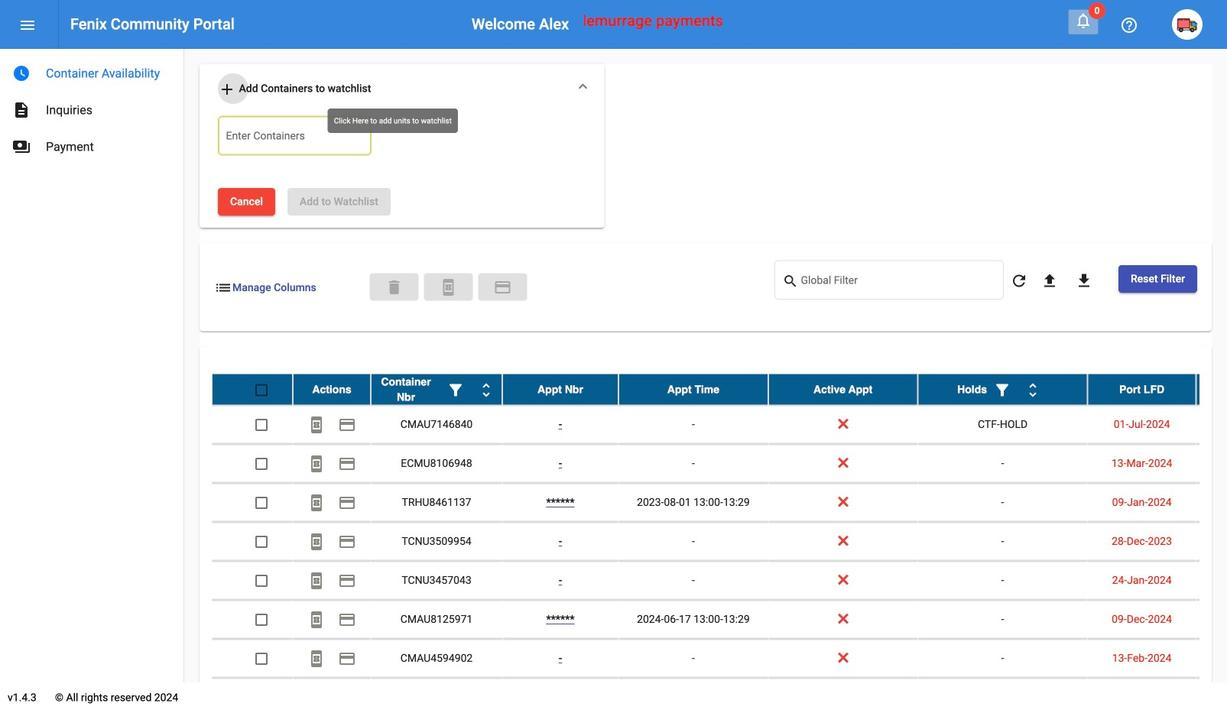 Task type: describe. For each thing, give the bounding box(es) containing it.
8 column header from the left
[[1196, 374, 1227, 405]]

3 row from the top
[[212, 445, 1227, 484]]

9 row from the top
[[212, 679, 1227, 713]]

8 row from the top
[[212, 640, 1227, 679]]

2 column header from the left
[[371, 374, 502, 405]]

4 column header from the left
[[619, 374, 768, 405]]

1 row from the top
[[212, 374, 1227, 406]]

7 column header from the left
[[1088, 374, 1196, 405]]

5 column header from the left
[[768, 374, 918, 405]]

delete image
[[385, 279, 403, 297]]



Task type: locate. For each thing, give the bounding box(es) containing it.
grid
[[212, 374, 1227, 713]]

column header
[[293, 374, 371, 405], [371, 374, 502, 405], [502, 374, 619, 405], [619, 374, 768, 405], [768, 374, 918, 405], [918, 374, 1088, 405], [1088, 374, 1196, 405], [1196, 374, 1227, 405]]

5 row from the top
[[212, 523, 1227, 562]]

3 column header from the left
[[502, 374, 619, 405]]

Global Watchlist Filter field
[[801, 277, 996, 289]]

4 row from the top
[[212, 484, 1227, 523]]

navigation
[[0, 49, 184, 165]]

no color image
[[18, 16, 37, 34], [218, 80, 236, 99], [12, 138, 31, 156], [1041, 272, 1059, 290], [1075, 272, 1094, 290], [783, 272, 801, 291], [214, 279, 232, 297], [439, 279, 458, 297], [307, 416, 326, 435], [307, 455, 326, 474], [338, 455, 356, 474], [307, 533, 326, 552], [338, 533, 356, 552], [338, 572, 356, 591], [307, 611, 326, 630], [338, 611, 356, 630], [307, 650, 326, 669]]

row
[[212, 374, 1227, 406], [212, 406, 1227, 445], [212, 445, 1227, 484], [212, 484, 1227, 523], [212, 523, 1227, 562], [212, 562, 1227, 601], [212, 601, 1227, 640], [212, 640, 1227, 679], [212, 679, 1227, 713]]

None text field
[[226, 131, 364, 146]]

cell
[[1196, 406, 1227, 444], [1196, 445, 1227, 483], [1196, 484, 1227, 522], [1196, 523, 1227, 561], [1196, 562, 1227, 600], [1196, 601, 1227, 639], [1196, 640, 1227, 678], [212, 679, 293, 713], [371, 679, 502, 713], [502, 679, 619, 713], [619, 679, 768, 713], [768, 679, 918, 713], [918, 679, 1088, 713], [1088, 679, 1196, 713], [1196, 679, 1227, 713]]

1 column header from the left
[[293, 374, 371, 405]]

6 column header from the left
[[918, 374, 1088, 405]]

2 row from the top
[[212, 406, 1227, 445]]

no color image
[[1074, 11, 1093, 30], [1120, 16, 1139, 34], [12, 64, 31, 83], [12, 101, 31, 119], [1010, 272, 1029, 290], [494, 279, 512, 297], [447, 381, 465, 399], [477, 381, 496, 399], [993, 381, 1012, 399], [1024, 381, 1042, 399], [338, 416, 356, 435], [307, 494, 326, 513], [338, 494, 356, 513], [307, 572, 326, 591], [338, 650, 356, 669]]

7 row from the top
[[212, 601, 1227, 640]]

6 row from the top
[[212, 562, 1227, 601]]



